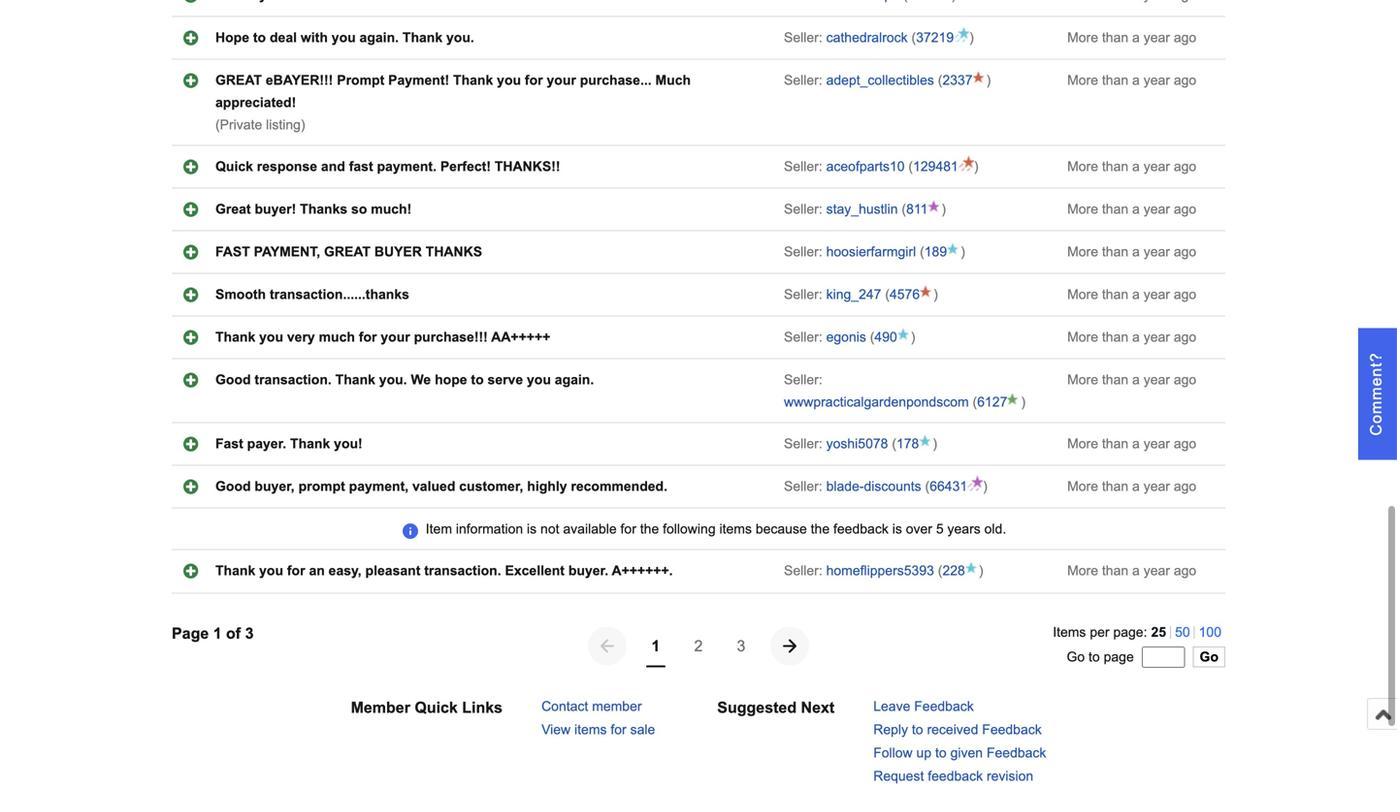 Task type: describe. For each thing, give the bounding box(es) containing it.
payer.
[[247, 437, 286, 452]]

fast payer. thank you! element
[[215, 437, 363, 452]]

50
[[1175, 626, 1190, 641]]

payment.
[[377, 159, 437, 174]]

hoosierfarmgirl
[[826, 245, 916, 260]]

good transaction.  thank you.  we hope to serve you again. element
[[215, 373, 594, 388]]

129481
[[913, 159, 959, 174]]

( for 129481
[[909, 159, 913, 174]]

fast payment, great buyer   thanks element
[[215, 245, 482, 260]]

much!
[[371, 202, 412, 217]]

2 is from the left
[[893, 522, 902, 537]]

) for 6127
[[1021, 395, 1026, 410]]

feedback inside leave feedback reply to received feedback follow up to given feedback request feedback revision
[[928, 770, 983, 785]]

( 178
[[888, 437, 919, 452]]

blade-
[[826, 479, 864, 495]]

seller: for seller: king_247
[[784, 287, 823, 302]]

member
[[351, 700, 410, 717]]

178
[[897, 437, 919, 452]]

( 4576
[[882, 287, 920, 302]]

ago for 490
[[1174, 330, 1197, 345]]

3 inside button
[[737, 638, 746, 655]]

a for 37219
[[1133, 30, 1140, 45]]

more for 4576
[[1068, 287, 1099, 302]]

a for 66431
[[1133, 479, 1140, 495]]

seller: hoosierfarmgirl
[[784, 245, 916, 260]]

6127
[[977, 395, 1008, 410]]

228
[[943, 564, 965, 579]]

revision
[[987, 770, 1034, 785]]

100
[[1199, 626, 1222, 641]]

contact member link
[[542, 700, 642, 715]]

more than a year ago for ( 490
[[1068, 330, 1197, 345]]

than for 228
[[1102, 564, 1129, 579]]

more for 2337
[[1068, 73, 1099, 88]]

to left 'deal'
[[253, 30, 266, 45]]

valued
[[412, 479, 455, 495]]

25 button
[[1148, 626, 1170, 641]]

comment? link
[[1359, 329, 1397, 460]]

follow up to given feedback link
[[874, 746, 1047, 761]]

) for 2337
[[987, 73, 991, 88]]

37219 link
[[916, 30, 954, 45]]

seller: adept_collectibles
[[784, 73, 934, 88]]

over
[[906, 522, 933, 537]]

great ebayer!!! prompt payment! thank you for your purchase... much appreciated! element
[[215, 73, 691, 110]]

4576
[[890, 287, 920, 302]]

more for 6127
[[1068, 373, 1099, 388]]

items
[[1053, 626, 1086, 641]]

) for 178
[[933, 437, 937, 452]]

thank you for an easy, pleasant transaction. excellent buyer. a++++++.
[[215, 564, 673, 579]]

thank you! element
[[215, 0, 288, 3]]

1 inside "button"
[[652, 638, 660, 655]]

listing)
[[266, 118, 305, 133]]

( for 4576
[[885, 287, 890, 302]]

more than a year ago element for ( 178
[[1068, 437, 1197, 452]]

thanks
[[300, 202, 348, 217]]

ago for 228
[[1174, 564, 1197, 579]]

more for 490
[[1068, 330, 1099, 345]]

thank you for an easy, pleasant transaction. excellent buyer. a++++++. element
[[215, 564, 673, 579]]

homeflippers5393
[[826, 564, 934, 579]]

hope
[[215, 30, 249, 45]]

deal
[[270, 30, 297, 45]]

( for 189
[[920, 245, 925, 260]]

payment,
[[349, 479, 409, 495]]

0 vertical spatial quick
[[215, 159, 253, 174]]

member quick links
[[351, 700, 503, 717]]

year for ( 189
[[1144, 245, 1170, 260]]

wwwpracticalgardenpondscom link
[[784, 395, 969, 410]]

payment!
[[388, 73, 449, 88]]

( for 66431
[[925, 479, 930, 495]]

prompt
[[298, 479, 345, 495]]

transaction......thanks
[[270, 287, 409, 302]]

than for 811
[[1102, 202, 1129, 217]]

pleasant
[[365, 564, 421, 579]]

2 button
[[677, 626, 720, 668]]

year for ( 178
[[1144, 437, 1170, 452]]

2 the from the left
[[811, 522, 830, 537]]

items per page: 25 50 100
[[1053, 626, 1222, 641]]

great buyer! thanks so much! element
[[215, 202, 412, 217]]

smooth transaction......thanks element
[[215, 287, 409, 302]]

more than a year ago element for ( 129481
[[1068, 159, 1197, 174]]

more for 37219
[[1068, 30, 1099, 45]]

ago for 66431
[[1174, 479, 1197, 495]]

6127 link
[[977, 395, 1008, 410]]

more than a year ago for ( 6127
[[1068, 373, 1197, 388]]

than for 6127
[[1102, 373, 1129, 388]]

view
[[542, 723, 571, 738]]

more for 129481
[[1068, 159, 1099, 174]]

for inside great ebayer!!! prompt payment! thank you for your purchase... much appreciated! (private listing)
[[525, 73, 543, 88]]

aceofparts10 link
[[826, 159, 905, 174]]

to right up
[[936, 746, 947, 761]]

contact member view items for sale
[[542, 700, 655, 738]]

a for 2337
[[1133, 73, 1140, 88]]

view items for sale link
[[542, 723, 655, 738]]

seller: for seller: blade-discounts
[[784, 479, 823, 495]]

seller: for seller: wwwpracticalgardenpondscom
[[784, 373, 823, 388]]

seller: king_247
[[784, 287, 882, 302]]

3 button
[[720, 626, 763, 668]]

information
[[456, 522, 523, 537]]

for right "much"
[[359, 330, 377, 345]]

to down leave feedback link
[[912, 723, 923, 738]]

thank left you!
[[290, 437, 330, 452]]

1 vertical spatial feedback
[[982, 723, 1042, 738]]

for left 'an'
[[287, 564, 305, 579]]

( 811
[[898, 202, 928, 217]]

1 horizontal spatial you.
[[446, 30, 474, 45]]

more for 811
[[1068, 202, 1099, 217]]

than for 189
[[1102, 245, 1129, 260]]

more than a year ago element for ( 490
[[1068, 330, 1197, 345]]

seller: for seller: aceofparts10
[[784, 159, 823, 174]]

than for 4576
[[1102, 287, 1129, 302]]

to left the page
[[1089, 650, 1100, 665]]

go button
[[1193, 647, 1226, 668]]

purchase!!!
[[414, 330, 488, 345]]

smooth transaction......thanks
[[215, 287, 409, 302]]

a for 178
[[1133, 437, 1140, 452]]

you left very
[[259, 330, 283, 345]]

go for go to page
[[1067, 650, 1085, 665]]

hoosierfarmgirl link
[[826, 245, 916, 260]]

(private
[[215, 118, 262, 133]]

year for ( 228
[[1144, 564, 1170, 579]]

228 link
[[943, 564, 965, 579]]

cathedralrock
[[826, 30, 908, 45]]

feedback left by seller adept_collectibles. element
[[784, 73, 826, 88]]

more for 66431
[[1068, 479, 1099, 495]]

we
[[411, 373, 431, 388]]

quick response and fast payment. perfect! thanks!!
[[215, 159, 560, 174]]

page
[[1104, 650, 1134, 665]]

suggested next
[[717, 700, 835, 717]]

feedback left by seller aceofparts10. element
[[784, 159, 826, 174]]

good for good buyer, prompt payment, valued customer, highly recommended.
[[215, 479, 251, 495]]

) for 129481
[[974, 159, 979, 174]]

good transaction.  thank you.  we hope to serve you again.
[[215, 373, 594, 388]]

year for ( 2337
[[1144, 73, 1170, 88]]

and
[[321, 159, 345, 174]]

) for 37219
[[970, 30, 974, 45]]

item information is not available for the following items because the feedback is over 5 years old.
[[426, 522, 1007, 537]]

customer,
[[459, 479, 523, 495]]

member
[[592, 700, 642, 715]]

a for 811
[[1133, 202, 1140, 217]]

perfect!
[[440, 159, 491, 174]]

seller: cathedralrock
[[784, 30, 908, 45]]

thank inside great ebayer!!! prompt payment! thank you for your purchase... much appreciated! (private listing)
[[453, 73, 493, 88]]

0 vertical spatial feedback
[[914, 700, 974, 715]]

buyer,
[[255, 479, 295, 495]]

adept_collectibles link
[[826, 73, 934, 88]]

item
[[426, 522, 452, 537]]

feedback left by seller blade-discounts. element
[[784, 479, 826, 495]]

more than a year ago for ( 189
[[1068, 245, 1197, 260]]

year for ( 66431
[[1144, 479, 1170, 495]]

more for 228
[[1068, 564, 1099, 579]]

egonis link
[[826, 330, 866, 345]]

items inside contact member view items for sale
[[575, 723, 607, 738]]

you right serve
[[527, 373, 551, 388]]

stay_hustlin link
[[826, 202, 898, 217]]

189 link
[[925, 245, 947, 260]]

1 vertical spatial transaction.
[[424, 564, 501, 579]]

thank you very much for your purchase!!!  aa+++++ element
[[215, 330, 551, 345]]

fast payer. thank you!
[[215, 437, 363, 452]]

more than a year ago for ( 37219
[[1068, 30, 1197, 45]]

( 37219
[[908, 30, 954, 45]]

of
[[226, 626, 241, 643]]



Task type: locate. For each thing, give the bounding box(es) containing it.
) right 811 link
[[942, 202, 946, 217]]

) for 490
[[911, 330, 916, 345]]

2 more than a year ago from the top
[[1068, 73, 1197, 88]]

) right 4576 link
[[934, 287, 938, 302]]

page:
[[1113, 626, 1148, 641]]

1 good from the top
[[215, 373, 251, 388]]

1 vertical spatial you.
[[379, 373, 407, 388]]

)
[[970, 30, 974, 45], [987, 73, 991, 88], [974, 159, 979, 174], [942, 202, 946, 217], [961, 245, 965, 260], [934, 287, 938, 302], [911, 330, 916, 345], [1021, 395, 1026, 410], [933, 437, 937, 452], [983, 479, 988, 495], [979, 564, 984, 579]]

) right 189 "link"
[[961, 245, 965, 260]]

3 more from the top
[[1068, 159, 1099, 174]]

490
[[875, 330, 897, 345]]

feedback down follow up to given feedback link
[[928, 770, 983, 785]]

yoshi5078
[[826, 437, 888, 452]]

more than a year ago for ( 2337
[[1068, 73, 1197, 88]]

is left over
[[893, 522, 902, 537]]

4 more than a year ago from the top
[[1068, 202, 1197, 217]]

( for 178
[[892, 437, 897, 452]]

a for 228
[[1133, 564, 1140, 579]]

1 horizontal spatial 1
[[652, 638, 660, 655]]

7 more than a year ago element from the top
[[1068, 287, 1197, 302]]

1 the from the left
[[640, 522, 659, 537]]

4 more from the top
[[1068, 202, 1099, 217]]

9 more than a year ago from the top
[[1068, 437, 1197, 452]]

you left 'an'
[[259, 564, 283, 579]]

seller: for seller: hoosierfarmgirl
[[784, 245, 823, 260]]

1 horizontal spatial again.
[[555, 373, 594, 388]]

quick left links
[[415, 700, 458, 717]]

ago for 178
[[1174, 437, 1197, 452]]

go to page
[[1067, 650, 1134, 665]]

2 year from the top
[[1144, 73, 1170, 88]]

1 left of
[[213, 626, 222, 643]]

3 a from the top
[[1133, 159, 1140, 174]]

buyer
[[374, 245, 422, 260]]

) right 129481 link
[[974, 159, 979, 174]]

5 ago from the top
[[1174, 245, 1197, 260]]

for right available
[[621, 522, 636, 537]]

more than a year ago for ( 66431
[[1068, 479, 1197, 495]]

7 seller: from the top
[[784, 330, 823, 345]]

feedback left by seller cathedralrock. element
[[784, 30, 826, 45]]

good up fast on the left
[[215, 373, 251, 388]]

items left because
[[720, 522, 752, 537]]

for
[[525, 73, 543, 88], [359, 330, 377, 345], [621, 522, 636, 537], [287, 564, 305, 579], [611, 723, 627, 738]]

more for 178
[[1068, 437, 1099, 452]]

items down contact member link
[[575, 723, 607, 738]]

3
[[245, 626, 254, 643], [737, 638, 746, 655]]

than for 129481
[[1102, 159, 1129, 174]]

1 left 2
[[652, 638, 660, 655]]

1 vertical spatial items
[[575, 723, 607, 738]]

4 year from the top
[[1144, 202, 1170, 217]]

8 than from the top
[[1102, 373, 1129, 388]]

11 a from the top
[[1133, 564, 1140, 579]]

1 vertical spatial feedback
[[928, 770, 983, 785]]

7 ago from the top
[[1174, 330, 1197, 345]]

more than a year ago element for ( 2337
[[1068, 73, 1197, 88]]

feedback left by seller wwwpracticalgardenpondscom. element
[[784, 373, 823, 388]]

4 than from the top
[[1102, 202, 1129, 217]]

5 than from the top
[[1102, 245, 1129, 260]]

feedback left by seller king_247. element
[[784, 287, 826, 302]]

1 more from the top
[[1068, 30, 1099, 45]]

1 vertical spatial quick
[[415, 700, 458, 717]]

6 a from the top
[[1133, 287, 1140, 302]]

a for 129481
[[1133, 159, 1140, 174]]

1 vertical spatial your
[[381, 330, 410, 345]]

( for 490
[[870, 330, 875, 345]]

seller: for seller: adept_collectibles
[[784, 73, 823, 88]]

more than a year ago element for ( 811
[[1068, 202, 1197, 217]]

) right 228 on the right bottom of the page
[[979, 564, 984, 579]]

great up appreciated!
[[215, 73, 262, 88]]

490 link
[[875, 330, 897, 345]]

) for 66431
[[983, 479, 988, 495]]

quick response and fast payment. perfect! thanks!! element
[[215, 159, 560, 174]]

1 horizontal spatial 3
[[737, 638, 746, 655]]

6 seller: from the top
[[784, 287, 823, 302]]

7 year from the top
[[1144, 330, 1170, 345]]

0 horizontal spatial feedback
[[834, 522, 889, 537]]

a for 6127
[[1133, 373, 1140, 388]]

feedback up seller: homeflippers5393
[[834, 522, 889, 537]]

) for 4576
[[934, 287, 938, 302]]

7 than from the top
[[1102, 330, 1129, 345]]

100 button
[[1194, 626, 1226, 641]]

thank down smooth
[[215, 330, 255, 345]]

seller: down feedback left by seller cathedralrock. element
[[784, 73, 823, 88]]

9 seller: from the top
[[784, 437, 823, 452]]

thank down "much"
[[335, 373, 375, 388]]

3 year from the top
[[1144, 159, 1170, 174]]

for down member
[[611, 723, 627, 738]]

more than a year ago element for ( 6127
[[1068, 373, 1197, 388]]

1
[[213, 626, 222, 643], [652, 638, 660, 655]]

1 seller: from the top
[[784, 30, 823, 45]]

than for 66431
[[1102, 479, 1129, 495]]

navigation containing 1
[[588, 626, 809, 668]]

6 than from the top
[[1102, 287, 1129, 302]]

2 seller: from the top
[[784, 73, 823, 88]]

the
[[640, 522, 659, 537], [811, 522, 830, 537]]

seller: homeflippers5393
[[784, 564, 934, 579]]

great ebayer!!! prompt payment! thank you for your purchase... much appreciated! (private listing)
[[215, 73, 691, 133]]

5 a from the top
[[1133, 245, 1140, 260]]

response
[[257, 159, 317, 174]]

3 than from the top
[[1102, 159, 1129, 174]]

quick down (private
[[215, 159, 253, 174]]

8 seller: from the top
[[784, 373, 823, 388]]

purchase...
[[580, 73, 652, 88]]

3 right 2 button
[[737, 638, 746, 655]]

more than a year ago element for ( 228
[[1068, 564, 1197, 579]]

you up thanks!!
[[497, 73, 521, 88]]

seller: for seller: yoshi5078
[[784, 437, 823, 452]]

2 than from the top
[[1102, 73, 1129, 88]]

ago for 2337
[[1174, 73, 1197, 88]]

more than a year ago element
[[1068, 0, 1197, 3], [1068, 30, 1197, 45], [1068, 73, 1197, 88], [1068, 159, 1197, 174], [1068, 202, 1197, 217], [1068, 245, 1197, 260], [1068, 287, 1197, 302], [1068, 330, 1197, 345], [1068, 373, 1197, 388], [1068, 437, 1197, 452], [1068, 479, 1197, 495], [1068, 564, 1197, 579]]

year for ( 6127
[[1144, 373, 1170, 388]]

0 vertical spatial items
[[720, 522, 752, 537]]

much
[[656, 73, 691, 88]]

9 more than a year ago element from the top
[[1068, 373, 1197, 388]]

1 horizontal spatial your
[[547, 73, 576, 88]]

0 vertical spatial transaction.
[[255, 373, 332, 388]]

again. right serve
[[555, 373, 594, 388]]

10 a from the top
[[1133, 479, 1140, 495]]

( for 811
[[902, 202, 906, 217]]

great buyer! thanks so much!
[[215, 202, 412, 217]]

3 more than a year ago element from the top
[[1068, 73, 1197, 88]]

8 a from the top
[[1133, 373, 1140, 388]]

seller: for seller: cathedralrock
[[784, 30, 823, 45]]

items
[[720, 522, 752, 537], [575, 723, 607, 738]]

1 horizontal spatial is
[[893, 522, 902, 537]]

8 year from the top
[[1144, 373, 1170, 388]]

year for ( 490
[[1144, 330, 1170, 345]]

seller: for seller: homeflippers5393
[[784, 564, 823, 579]]

7 a from the top
[[1133, 330, 1140, 345]]

seller: up the feedback left by seller hoosierfarmgirl. element
[[784, 202, 823, 217]]

year for ( 4576
[[1144, 287, 1170, 302]]

ago for 6127
[[1174, 373, 1197, 388]]

ago for 811
[[1174, 202, 1197, 217]]

10 more than a year ago from the top
[[1068, 479, 1197, 495]]

thank
[[403, 30, 443, 45], [453, 73, 493, 88], [215, 330, 255, 345], [335, 373, 375, 388], [290, 437, 330, 452], [215, 564, 255, 579]]

) right 66431 link on the bottom of page
[[983, 479, 988, 495]]

good buyer, prompt payment, valued customer, highly recommended. element
[[215, 479, 668, 495]]

thank right payment!
[[453, 73, 493, 88]]

a for 189
[[1133, 245, 1140, 260]]

more than a year ago for ( 811
[[1068, 202, 1197, 217]]

9 year from the top
[[1144, 437, 1170, 452]]

king_247
[[826, 287, 882, 302]]

follow
[[874, 746, 913, 761]]

8 ago from the top
[[1174, 373, 1197, 388]]

5 seller: from the top
[[784, 245, 823, 260]]

11 more than a year ago from the top
[[1068, 564, 1197, 579]]

0 horizontal spatial you.
[[379, 373, 407, 388]]

(
[[912, 30, 916, 45], [938, 73, 943, 88], [909, 159, 913, 174], [902, 202, 906, 217], [920, 245, 925, 260], [885, 287, 890, 302], [870, 330, 875, 345], [973, 395, 977, 410], [892, 437, 897, 452], [925, 479, 930, 495], [938, 564, 943, 579]]

than for 178
[[1102, 437, 1129, 452]]

ago for 4576
[[1174, 287, 1197, 302]]

1 more than a year ago element from the top
[[1068, 0, 1197, 3]]

seller: egonis
[[784, 330, 866, 345]]

0 horizontal spatial 3
[[245, 626, 254, 643]]

2 more than a year ago element from the top
[[1068, 30, 1197, 45]]

for left purchase...
[[525, 73, 543, 88]]

5 year from the top
[[1144, 245, 1170, 260]]

you inside great ebayer!!! prompt payment! thank you for your purchase... much appreciated! (private listing)
[[497, 73, 521, 88]]

3 right of
[[245, 626, 254, 643]]

seller: up feedback left by seller blade-discounts. element
[[784, 437, 823, 452]]

( for 37219
[[912, 30, 916, 45]]

3 ago from the top
[[1174, 159, 1197, 174]]

1 horizontal spatial go
[[1200, 650, 1219, 665]]

more than a year ago element for ( 189
[[1068, 245, 1197, 260]]

9 a from the top
[[1133, 437, 1140, 452]]

1 vertical spatial good
[[215, 479, 251, 495]]

4 a from the top
[[1133, 202, 1140, 217]]

0 vertical spatial good
[[215, 373, 251, 388]]

0 horizontal spatial is
[[527, 522, 537, 537]]

than for 2337
[[1102, 73, 1129, 88]]

9 more from the top
[[1068, 437, 1099, 452]]

reply to received feedback link
[[874, 723, 1042, 738]]

buyer.
[[569, 564, 609, 579]]

more than a year ago for ( 228
[[1068, 564, 1197, 579]]

10 more than a year ago element from the top
[[1068, 437, 1197, 452]]

66431
[[930, 479, 968, 495]]

1 horizontal spatial transaction.
[[424, 564, 501, 579]]

4576 link
[[890, 287, 920, 302]]

4 seller: from the top
[[784, 202, 823, 217]]

king_247 link
[[826, 287, 882, 302]]

aa+++++
[[491, 330, 551, 345]]

fast
[[215, 437, 243, 452]]

payment,
[[254, 245, 320, 260]]

again. up prompt
[[360, 30, 399, 45]]

good for good transaction.  thank you.  we hope to serve you again.
[[215, 373, 251, 388]]

much
[[319, 330, 355, 345]]

seller: up feedback left by seller egonis. element
[[784, 287, 823, 302]]

seller: for seller: egonis
[[784, 330, 823, 345]]

1 is from the left
[[527, 522, 537, 537]]

for inside contact member view items for sale
[[611, 723, 627, 738]]

1 year from the top
[[1144, 30, 1170, 45]]

10 ago from the top
[[1174, 479, 1197, 495]]

seller: up feedback left by seller wwwpracticalgardenpondscom. element at the top right
[[784, 330, 823, 345]]

great
[[215, 73, 262, 88], [324, 245, 371, 260]]

0 horizontal spatial go
[[1067, 650, 1085, 665]]

comment?
[[1368, 353, 1385, 436]]

12 more than a year ago element from the top
[[1068, 564, 1197, 579]]

transaction. down item
[[424, 564, 501, 579]]

( for 2337
[[938, 73, 943, 88]]

1 ago from the top
[[1174, 30, 1197, 45]]

10 more from the top
[[1068, 479, 1099, 495]]

more than a year ago for ( 4576
[[1068, 287, 1197, 302]]

9 ago from the top
[[1174, 437, 1197, 452]]

wwwpracticalgardenpondscom
[[784, 395, 969, 410]]

1 button
[[635, 626, 677, 668]]

a for 490
[[1133, 330, 1140, 345]]

more than a year ago for ( 129481
[[1068, 159, 1197, 174]]

11 more than a year ago element from the top
[[1068, 479, 1197, 495]]

) right 490 link
[[911, 330, 916, 345]]

1 go from the left
[[1067, 650, 1085, 665]]

thanks!!
[[495, 159, 560, 174]]

your up good transaction.  thank you.  we hope to serve you again. element
[[381, 330, 410, 345]]

go down items
[[1067, 650, 1085, 665]]

seller: for seller: stay_hustlin
[[784, 202, 823, 217]]

4 ago from the top
[[1174, 202, 1197, 217]]

2 vertical spatial feedback
[[987, 746, 1047, 761]]

more for 189
[[1068, 245, 1099, 260]]

) for 811
[[942, 202, 946, 217]]

more than a year ago for ( 178
[[1068, 437, 1197, 452]]

ago for 129481
[[1174, 159, 1197, 174]]

0 horizontal spatial quick
[[215, 159, 253, 174]]

more than a year ago element for ( 37219
[[1068, 30, 1197, 45]]

6 more than a year ago element from the top
[[1068, 245, 1197, 260]]

year for ( 37219
[[1144, 30, 1170, 45]]

year for ( 129481
[[1144, 159, 1170, 174]]

reply
[[874, 723, 908, 738]]

( for 6127
[[973, 395, 977, 410]]

seller: down feedback left by seller egonis. element
[[784, 373, 823, 388]]

1 a from the top
[[1133, 30, 1140, 45]]

go inside button
[[1200, 650, 1219, 665]]

to right hope
[[471, 373, 484, 388]]

1 more than a year ago from the top
[[1068, 30, 1197, 45]]

seller: wwwpracticalgardenpondscom
[[784, 373, 969, 410]]

than for 490
[[1102, 330, 1129, 345]]

seller:
[[784, 30, 823, 45], [784, 73, 823, 88], [784, 159, 823, 174], [784, 202, 823, 217], [784, 245, 823, 260], [784, 287, 823, 302], [784, 330, 823, 345], [784, 373, 823, 388], [784, 437, 823, 452], [784, 479, 823, 495], [784, 564, 823, 579]]

go for go
[[1200, 650, 1219, 665]]

than for 37219
[[1102, 30, 1129, 45]]

feedback left by seller egonis. element
[[784, 330, 826, 345]]

cathedralrock link
[[826, 30, 908, 45]]

seller: left blade-
[[784, 479, 823, 495]]

11 more from the top
[[1068, 564, 1099, 579]]

your left purchase...
[[547, 73, 576, 88]]

seller: up feedback left by seller adept_collectibles. 'element'
[[784, 30, 823, 45]]

with
[[301, 30, 328, 45]]

8 more from the top
[[1068, 373, 1099, 388]]

fast
[[349, 159, 373, 174]]

2337
[[943, 73, 973, 88]]

seller: up feedback left by seller stay_hustlin. element
[[784, 159, 823, 174]]

1 than from the top
[[1102, 30, 1129, 45]]

2337 link
[[943, 73, 973, 88]]

0 vertical spatial great
[[215, 73, 262, 88]]

hope to deal with you again. thank you. element
[[215, 30, 474, 45]]

you.
[[446, 30, 474, 45], [379, 373, 407, 388]]

7 more than a year ago from the top
[[1068, 330, 1197, 345]]

links
[[462, 700, 503, 717]]

) right 178 link
[[933, 437, 937, 452]]

8 more than a year ago from the top
[[1068, 373, 1197, 388]]

11 seller: from the top
[[784, 564, 823, 579]]

1 vertical spatial again.
[[555, 373, 594, 388]]

3 seller: from the top
[[784, 159, 823, 174]]

) right 2337 link
[[987, 73, 991, 88]]

0 horizontal spatial the
[[640, 522, 659, 537]]

11 ago from the top
[[1174, 564, 1197, 579]]

you. left we
[[379, 373, 407, 388]]

6 more than a year ago from the top
[[1068, 287, 1197, 302]]

navigation
[[588, 626, 809, 668]]

is left not
[[527, 522, 537, 537]]

0 vertical spatial you.
[[446, 30, 474, 45]]

0 horizontal spatial again.
[[360, 30, 399, 45]]

1 horizontal spatial great
[[324, 245, 371, 260]]

feedback left by seller yoshi5078. element
[[784, 437, 826, 452]]

good left 'buyer,'
[[215, 479, 251, 495]]

) right 6127
[[1021, 395, 1026, 410]]

2 good from the top
[[215, 479, 251, 495]]

per
[[1090, 626, 1110, 641]]

7 more from the top
[[1068, 330, 1099, 345]]

11 than from the top
[[1102, 564, 1129, 579]]

adept_collectibles
[[826, 73, 934, 88]]

ago for 37219
[[1174, 30, 1197, 45]]

0 vertical spatial again.
[[360, 30, 399, 45]]

5 more from the top
[[1068, 245, 1099, 260]]

seller: down because
[[784, 564, 823, 579]]

you. up great ebayer!!! prompt payment! thank you for your purchase... much appreciated! 'element'
[[446, 30, 474, 45]]

request feedback revision link
[[874, 770, 1034, 785]]

6 year from the top
[[1144, 287, 1170, 302]]

given
[[951, 746, 983, 761]]

1 vertical spatial great
[[324, 245, 371, 260]]

suggested
[[717, 700, 797, 717]]

your inside great ebayer!!! prompt payment! thank you for your purchase... much appreciated! (private listing)
[[547, 73, 576, 88]]

request
[[874, 770, 924, 785]]

ago for 189
[[1174, 245, 1197, 260]]

go down '100' "button"
[[1200, 650, 1219, 665]]

5 more than a year ago element from the top
[[1068, 202, 1197, 217]]

than
[[1102, 30, 1129, 45], [1102, 73, 1129, 88], [1102, 159, 1129, 174], [1102, 202, 1129, 217], [1102, 245, 1129, 260], [1102, 287, 1129, 302], [1102, 330, 1129, 345], [1102, 373, 1129, 388], [1102, 437, 1129, 452], [1102, 479, 1129, 495], [1102, 564, 1129, 579]]

5 more than a year ago from the top
[[1068, 245, 1197, 260]]

10 seller: from the top
[[784, 479, 823, 495]]

seller: down feedback left by seller stay_hustlin. element
[[784, 245, 823, 260]]

up
[[917, 746, 932, 761]]

great up transaction......thanks
[[324, 245, 371, 260]]

thank up of
[[215, 564, 255, 579]]

( 189
[[916, 245, 947, 260]]

1 horizontal spatial quick
[[415, 700, 458, 717]]

blade-discounts link
[[826, 479, 922, 495]]

2 a from the top
[[1133, 73, 1140, 88]]

seller: inside seller: wwwpracticalgardenpondscom
[[784, 373, 823, 388]]

more
[[1068, 30, 1099, 45], [1068, 73, 1099, 88], [1068, 159, 1099, 174], [1068, 202, 1099, 217], [1068, 245, 1099, 260], [1068, 287, 1099, 302], [1068, 330, 1099, 345], [1068, 373, 1099, 388], [1068, 437, 1099, 452], [1068, 479, 1099, 495], [1068, 564, 1099, 579]]

again.
[[360, 30, 399, 45], [555, 373, 594, 388]]

egonis
[[826, 330, 866, 345]]

the right because
[[811, 522, 830, 537]]

1 horizontal spatial the
[[811, 522, 830, 537]]

feedback left by seller homeflippers5393. element
[[784, 564, 826, 579]]

2 go from the left
[[1200, 650, 1219, 665]]

0 horizontal spatial items
[[575, 723, 607, 738]]

6 ago from the top
[[1174, 287, 1197, 302]]

2 more from the top
[[1068, 73, 1099, 88]]

year for ( 811
[[1144, 202, 1170, 217]]

2 ago from the top
[[1174, 73, 1197, 88]]

easy,
[[329, 564, 362, 579]]

11 year from the top
[[1144, 564, 1170, 579]]

a for 4576
[[1133, 287, 1140, 302]]

0 vertical spatial your
[[547, 73, 576, 88]]

) for 189
[[961, 245, 965, 260]]

811
[[906, 202, 928, 217]]

feedback
[[914, 700, 974, 715], [982, 723, 1042, 738], [987, 746, 1047, 761]]

8 more than a year ago element from the top
[[1068, 330, 1197, 345]]

transaction.
[[255, 373, 332, 388], [424, 564, 501, 579]]

thank up payment!
[[403, 30, 443, 45]]

811 link
[[906, 202, 928, 217]]

feedback left by seller stay_hustlin. element
[[784, 202, 826, 217]]

( 490
[[866, 330, 897, 345]]

recommended.
[[571, 479, 668, 495]]

0 horizontal spatial 1
[[213, 626, 222, 643]]

more than a year ago element for ( 66431
[[1068, 479, 1197, 495]]

old.
[[985, 522, 1007, 537]]

0 horizontal spatial transaction.
[[255, 373, 332, 388]]

you right the with
[[332, 30, 356, 45]]

6 more from the top
[[1068, 287, 1099, 302]]

buyer!
[[255, 202, 296, 217]]

the left following
[[640, 522, 659, 537]]

4 more than a year ago element from the top
[[1068, 159, 1197, 174]]

a
[[1133, 30, 1140, 45], [1133, 73, 1140, 88], [1133, 159, 1140, 174], [1133, 202, 1140, 217], [1133, 245, 1140, 260], [1133, 287, 1140, 302], [1133, 330, 1140, 345], [1133, 373, 1140, 388], [1133, 437, 1140, 452], [1133, 479, 1140, 495], [1133, 564, 1140, 579]]

transaction. down very
[[255, 373, 332, 388]]

10 year from the top
[[1144, 479, 1170, 495]]

9 than from the top
[[1102, 437, 1129, 452]]

( for 228
[[938, 564, 943, 579]]

leave
[[874, 700, 911, 715]]

1 horizontal spatial feedback
[[928, 770, 983, 785]]

0 horizontal spatial great
[[215, 73, 262, 88]]

0 horizontal spatial your
[[381, 330, 410, 345]]

( 129481
[[905, 159, 959, 174]]

you!
[[334, 437, 363, 452]]

feedback left by seller hoosierfarmgirl. element
[[784, 245, 826, 260]]

1 horizontal spatial items
[[720, 522, 752, 537]]

3 more than a year ago from the top
[[1068, 159, 1197, 174]]

10 than from the top
[[1102, 479, 1129, 495]]

0 vertical spatial feedback
[[834, 522, 889, 537]]

) right 37219 on the top
[[970, 30, 974, 45]]

great inside great ebayer!!! prompt payment! thank you for your purchase... much appreciated! (private listing)
[[215, 73, 262, 88]]

189
[[925, 245, 947, 260]]



Task type: vqa. For each thing, say whether or not it's contained in the screenshot.
the receiving
no



